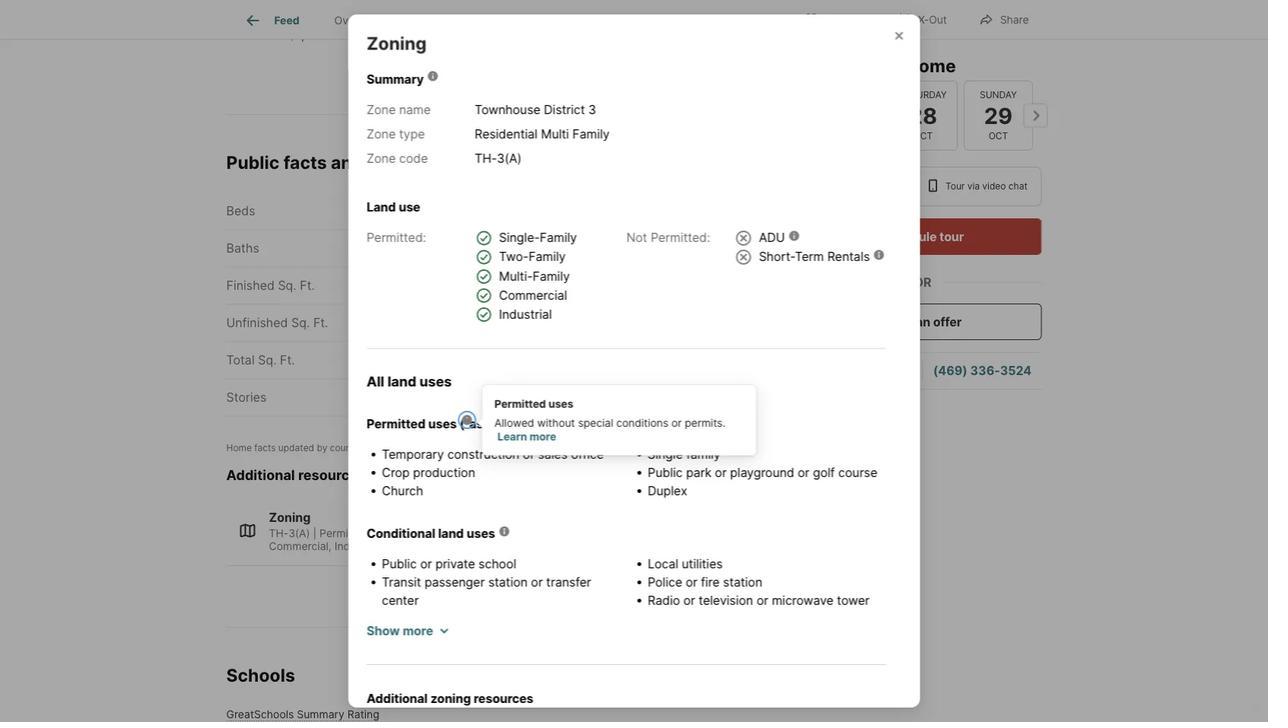 Task type: vqa. For each thing, say whether or not it's contained in the screenshot.
2nd Change from right
no



Task type: locate. For each thing, give the bounding box(es) containing it.
1 vertical spatial zone
[[366, 126, 396, 141]]

0 vertical spatial zoning
[[366, 33, 427, 54]]

or left "permits."
[[672, 417, 682, 430]]

ft. for total sq. ft.
[[280, 353, 295, 368]]

0 vertical spatial townhouse
[[475, 102, 540, 117]]

0 horizontal spatial industrial
[[335, 540, 381, 553]]

land up the private
[[438, 526, 464, 541]]

construction
[[447, 447, 519, 462]]

1 horizontal spatial industrial
[[499, 307, 552, 322]]

1 vertical spatial public
[[648, 465, 683, 480]]

3(a) up commercial,
[[289, 527, 310, 540]]

start
[[884, 314, 914, 329]]

oct down 28 at the right top
[[913, 131, 933, 142]]

or left fire
[[686, 575, 698, 590]]

0 vertical spatial multi-
[[499, 269, 533, 283]]

oct right on
[[411, 442, 426, 453]]

zoning inside 'dialog'
[[366, 33, 427, 54]]

1 horizontal spatial 3(a)
[[497, 151, 522, 166]]

0 vertical spatial facts
[[284, 151, 327, 173]]

or right television
[[757, 593, 768, 608]]

facts right home
[[254, 442, 276, 453]]

0 horizontal spatial zoning
[[269, 510, 311, 525]]

station down school
[[488, 575, 528, 590]]

1 horizontal spatial station
[[723, 575, 762, 590]]

1 vertical spatial ft.
[[313, 315, 328, 330]]

0 vertical spatial public
[[226, 151, 280, 173]]

greatschools summary rating
[[226, 708, 380, 721]]

conditional
[[366, 526, 435, 541]]

2 vertical spatial zone
[[366, 151, 396, 166]]

1 vertical spatial additional
[[366, 691, 428, 706]]

industrial down commercial
[[499, 307, 552, 322]]

zone for zone name
[[366, 102, 396, 117]]

1 vertical spatial townhouse
[[715, 241, 781, 256]]

crop
[[382, 465, 410, 480]]

duplex
[[648, 483, 687, 498]]

$1,309
[[288, 27, 327, 42]]

family up commercial
[[533, 269, 570, 283]]

0 horizontal spatial oct
[[411, 442, 426, 453]]

1 horizontal spatial more
[[530, 430, 557, 443]]

zone down zone type
[[366, 151, 396, 166]]

1 horizontal spatial facts
[[284, 151, 327, 173]]

public up beds
[[226, 151, 280, 173]]

total sq. ft.
[[226, 353, 295, 368]]

more right show
[[403, 623, 433, 638]]

public for public or private school transit passenger station or transfer center
[[382, 556, 417, 571]]

public down single
[[648, 465, 683, 480]]

feed
[[274, 14, 300, 27]]

zone
[[366, 102, 396, 117], [366, 126, 396, 141], [366, 151, 396, 166]]

tour inside button
[[940, 229, 964, 244]]

1 vertical spatial multi-
[[513, 527, 542, 540]]

0 vertical spatial resources
[[298, 467, 366, 484]]

single- down 'church' at the left of the page
[[375, 527, 411, 540]]

1 horizontal spatial schools
[[657, 14, 697, 27]]

2009
[[226, 27, 257, 42]]

video
[[983, 181, 1007, 192]]

tour via video chat list box
[[804, 167, 1042, 206]]

family down 3
[[572, 126, 610, 141]]

all land uses
[[366, 373, 452, 390]]

permitted:
[[366, 230, 426, 245], [651, 230, 710, 245], [320, 527, 372, 540]]

1 vertical spatial land
[[438, 526, 464, 541]]

favorite
[[825, 13, 865, 26]]

resources
[[298, 467, 366, 484], [474, 691, 533, 706]]

year left built at the left top of the page
[[511, 278, 537, 293]]

2 year from the top
[[511, 315, 537, 330]]

sq. right total
[[258, 353, 277, 368]]

1 vertical spatial permitted
[[366, 416, 425, 431]]

uses up without
[[549, 397, 574, 410]]

ft. for finished sq. ft.
[[300, 278, 315, 293]]

0 vertical spatial th-
[[475, 151, 497, 166]]

1 horizontal spatial th-
[[475, 151, 497, 166]]

2 zone from the top
[[366, 126, 396, 141]]

1 family, from the left
[[411, 527, 446, 540]]

1 vertical spatial 3(a)
[[289, 527, 310, 540]]

family for two-family
[[528, 249, 566, 264]]

1 vertical spatial industrial
[[335, 540, 381, 553]]

schools up "greatschools"
[[226, 664, 295, 686]]

station
[[488, 575, 528, 590], [723, 575, 762, 590]]

0 vertical spatial permitted
[[495, 397, 546, 410]]

1 horizontal spatial land
[[438, 526, 464, 541]]

year down commercial
[[511, 315, 537, 330]]

oct for 28
[[913, 131, 933, 142]]

show
[[366, 623, 400, 638]]

public up transit
[[382, 556, 417, 571]]

0 vertical spatial summary
[[366, 72, 424, 86]]

oct down "29"
[[989, 131, 1008, 142]]

year for year built
[[511, 278, 537, 293]]

facts left and
[[284, 151, 327, 173]]

zone code
[[366, 151, 428, 166]]

beds
[[226, 204, 255, 218]]

land right all
[[387, 373, 416, 390]]

station inside public or private school transit passenger station or transfer center
[[488, 575, 528, 590]]

permitted land uses element
[[366, 228, 601, 324]]

1 station from the left
[[488, 575, 528, 590]]

permitted up on
[[366, 416, 425, 431]]

0 horizontal spatial more
[[403, 623, 433, 638]]

th- up commercial,
[[269, 527, 289, 540]]

0 vertical spatial two-
[[499, 249, 529, 264]]

1 vertical spatial more
[[403, 623, 433, 638]]

tour
[[832, 55, 868, 76], [940, 229, 964, 244]]

single
[[648, 447, 683, 462]]

3(a) inside zoning name, type, and code element
[[497, 151, 522, 166]]

0 vertical spatial zone
[[366, 102, 396, 117]]

facts for and
[[284, 151, 327, 173]]

additional for additional resources
[[226, 467, 295, 484]]

temporary
[[382, 447, 444, 462]]

summary up "zone name"
[[366, 72, 424, 86]]

28
[[909, 102, 937, 129]]

townhouse inside zoning name, type, and code element
[[475, 102, 540, 117]]

0 vertical spatial sq.
[[278, 278, 297, 293]]

zone for zone code
[[366, 151, 396, 166]]

1 horizontal spatial two-
[[499, 249, 529, 264]]

th- down residential
[[475, 151, 497, 166]]

1 zone from the top
[[366, 102, 396, 117]]

1 vertical spatial tour
[[940, 229, 964, 244]]

0 horizontal spatial public
[[226, 151, 280, 173]]

0 horizontal spatial schools
[[226, 664, 295, 686]]

0 horizontal spatial zoning
[[367, 151, 425, 173]]

th-3(a)
[[475, 151, 522, 166]]

sunday 29 oct
[[980, 89, 1017, 142]]

1 horizontal spatial oct
[[913, 131, 933, 142]]

sq. right finished
[[278, 278, 297, 293]]

family up "two-family"
[[540, 230, 577, 245]]

1 horizontal spatial tour
[[940, 229, 964, 244]]

of-
[[489, 416, 507, 431]]

schools tab
[[640, 2, 715, 39]]

oct inside the sunday 29 oct
[[989, 131, 1008, 142]]

park
[[686, 465, 712, 480]]

ft. up the unfinished sq. ft.
[[300, 278, 315, 293]]

0 horizontal spatial two-
[[449, 527, 475, 540]]

or down learn more link
[[523, 447, 535, 462]]

more down without
[[530, 430, 557, 443]]

additional up rating
[[366, 691, 428, 706]]

0 vertical spatial single-
[[499, 230, 540, 245]]

family for multi-family
[[533, 269, 570, 283]]

0 horizontal spatial th-
[[269, 527, 289, 540]]

updated
[[278, 442, 314, 453]]

an
[[916, 314, 931, 329]]

uses inside permitted uses allowed without special conditions or permits. learn more
[[549, 397, 574, 410]]

tour right "go"
[[832, 55, 868, 76]]

townhouse for townhouse district 3
[[475, 102, 540, 117]]

passenger
[[424, 575, 485, 590]]

family, up school
[[475, 527, 510, 540]]

family down single-family
[[528, 249, 566, 264]]

0 horizontal spatial single-
[[375, 527, 411, 540]]

0 horizontal spatial station
[[488, 575, 528, 590]]

finished sq. ft.
[[226, 278, 315, 293]]

2 horizontal spatial oct
[[989, 131, 1008, 142]]

townhouse district 3
[[475, 102, 596, 117]]

1 vertical spatial resources
[[474, 691, 533, 706]]

single- inside zoning th-3(a) | permitted: single-family, two-family, multi-family, commercial, industrial
[[375, 527, 411, 540]]

local
[[648, 556, 678, 571]]

0 vertical spatial industrial
[[499, 307, 552, 322]]

townhouse up residential
[[475, 102, 540, 117]]

oct
[[913, 131, 933, 142], [989, 131, 1008, 142], [411, 442, 426, 453]]

two- up the private
[[449, 527, 475, 540]]

production
[[413, 465, 475, 480]]

two- right 2
[[499, 249, 529, 264]]

zoning name, type, and code element
[[366, 100, 634, 174]]

permitted up allowed
[[495, 397, 546, 410]]

0 horizontal spatial resources
[[298, 467, 366, 484]]

0 horizontal spatial tour
[[832, 55, 868, 76]]

rentals
[[827, 249, 870, 264]]

0 horizontal spatial additional
[[226, 467, 295, 484]]

townhouse left term
[[715, 241, 781, 256]]

residential multi family
[[475, 126, 610, 141]]

land use
[[366, 199, 420, 214]]

multi- down "two-family"
[[499, 269, 533, 283]]

show more
[[366, 623, 433, 638]]

or right radio
[[683, 593, 695, 608]]

station up television
[[723, 575, 762, 590]]

details
[[464, 14, 497, 27]]

learn
[[498, 430, 527, 443]]

right")
[[507, 416, 545, 431]]

public or private school transit passenger station or transfer center
[[382, 556, 591, 608]]

2 vertical spatial ft.
[[280, 353, 295, 368]]

0 horizontal spatial family,
[[411, 527, 446, 540]]

summary left rating
[[297, 708, 345, 721]]

industrial inside permitted land uses element
[[499, 307, 552, 322]]

2 horizontal spatial family,
[[542, 527, 577, 540]]

family, up transfer
[[542, 527, 577, 540]]

0 horizontal spatial summary
[[297, 708, 345, 721]]

zoning up commercial,
[[269, 510, 311, 525]]

family,
[[411, 527, 446, 540], [475, 527, 510, 540], [542, 527, 577, 540]]

year for year renovated
[[511, 315, 537, 330]]

permitted: right not
[[651, 230, 710, 245]]

zone up zone code
[[366, 126, 396, 141]]

permitted uses allowed without special conditions or permits. learn more
[[495, 397, 726, 443]]

1 vertical spatial th-
[[269, 527, 289, 540]]

2 vertical spatial public
[[382, 556, 417, 571]]

2 vertical spatial sq.
[[258, 353, 277, 368]]

ft. down finished sq. ft.
[[313, 315, 328, 330]]

0 vertical spatial more
[[530, 430, 557, 443]]

1 year from the top
[[511, 278, 537, 293]]

summary inside zoning 'dialog'
[[366, 72, 424, 86]]

history
[[585, 14, 622, 27]]

transfer
[[546, 575, 591, 590]]

0 horizontal spatial 3(a)
[[289, 527, 310, 540]]

0 vertical spatial land
[[387, 373, 416, 390]]

multi- inside zoning th-3(a) | permitted: single-family, two-family, multi-family, commercial, industrial
[[513, 527, 542, 540]]

via
[[968, 181, 980, 192]]

None button
[[813, 80, 883, 151], [889, 80, 958, 151], [964, 80, 1033, 151], [813, 80, 883, 151], [889, 80, 958, 151], [964, 80, 1033, 151]]

single- inside permitted land uses element
[[499, 230, 540, 245]]

special
[[578, 417, 614, 430]]

1 horizontal spatial resources
[[474, 691, 533, 706]]

permitted: down land use
[[366, 230, 426, 245]]

1 horizontal spatial zoning
[[366, 33, 427, 54]]

single- up "two-family"
[[499, 230, 540, 245]]

additional down home
[[226, 467, 295, 484]]

1 vertical spatial two-
[[449, 527, 475, 540]]

ft. down the unfinished sq. ft.
[[280, 353, 295, 368]]

0 vertical spatial 3(a)
[[497, 151, 522, 166]]

1 horizontal spatial permitted
[[495, 397, 546, 410]]

1 horizontal spatial additional
[[366, 691, 428, 706]]

permitted inside permitted uses allowed without special conditions or permits. learn more
[[495, 397, 546, 410]]

0 horizontal spatial townhouse
[[475, 102, 540, 117]]

1 horizontal spatial public
[[382, 556, 417, 571]]

0 vertical spatial schools
[[657, 14, 697, 27]]

1 vertical spatial sq.
[[292, 315, 310, 330]]

0 vertical spatial ft.
[[300, 278, 315, 293]]

built
[[540, 278, 565, 293]]

1 vertical spatial zoning
[[269, 510, 311, 525]]

total
[[226, 353, 255, 368]]

additional for additional zoning resources
[[366, 691, 428, 706]]

style
[[511, 241, 540, 256]]

two- inside permitted land uses element
[[499, 249, 529, 264]]

1 vertical spatial single-
[[375, 527, 411, 540]]

sq. for total
[[258, 353, 277, 368]]

residential
[[475, 126, 537, 141]]

3(a) down residential
[[497, 151, 522, 166]]

0 horizontal spatial permitted
[[366, 416, 425, 431]]

1 horizontal spatial single-
[[499, 230, 540, 245]]

permitted
[[495, 397, 546, 410], [366, 416, 425, 431]]

1923
[[458, 151, 500, 173]]

0 vertical spatial year
[[511, 278, 537, 293]]

show more button
[[366, 622, 448, 640]]

permitted: right |
[[320, 527, 372, 540]]

public inside public or private school transit passenger station or transfer center
[[382, 556, 417, 571]]

industrial inside zoning th-3(a) | permitted: single-family, two-family, multi-family, commercial, industrial
[[335, 540, 381, 553]]

2 horizontal spatial public
[[648, 465, 683, 480]]

0 vertical spatial tour
[[832, 55, 868, 76]]

2 station from the left
[[723, 575, 762, 590]]

additional
[[226, 467, 295, 484], [366, 691, 428, 706]]

tab list
[[226, 0, 727, 39]]

temporary construction or sales office crop production church
[[382, 447, 604, 498]]

option
[[804, 167, 915, 206]]

1 horizontal spatial summary
[[366, 72, 424, 86]]

0 horizontal spatial land
[[387, 373, 416, 390]]

industrial right commercial,
[[335, 540, 381, 553]]

single-
[[499, 230, 540, 245], [375, 527, 411, 540]]

0 vertical spatial additional
[[226, 467, 295, 484]]

29
[[984, 102, 1013, 129]]

townhouse
[[475, 102, 540, 117], [715, 241, 781, 256]]

zoning down overview
[[366, 33, 427, 54]]

oct inside "saturday 28 oct"
[[913, 131, 933, 142]]

1 horizontal spatial townhouse
[[715, 241, 781, 256]]

zone up zone type
[[366, 102, 396, 117]]

school
[[478, 556, 516, 571]]

home
[[226, 442, 252, 453]]

multi- up school
[[513, 527, 542, 540]]

0 horizontal spatial facts
[[254, 442, 276, 453]]

term
[[795, 249, 824, 264]]

sale & tax history tab
[[515, 2, 640, 39]]

overview tab
[[317, 2, 400, 39]]

golf
[[813, 465, 835, 480]]

3 zone from the top
[[366, 151, 396, 166]]

additional inside zoning 'dialog'
[[366, 691, 428, 706]]

schools right 'history'
[[657, 14, 697, 27]]

1 horizontal spatial zoning
[[430, 691, 471, 706]]

1 vertical spatial year
[[511, 315, 537, 330]]

schools inside 'schools' tab
[[657, 14, 697, 27]]

course
[[838, 465, 878, 480]]

sq. right unfinished
[[292, 315, 310, 330]]

1 horizontal spatial family,
[[475, 527, 510, 540]]

tour right schedule in the right top of the page
[[940, 229, 964, 244]]

(469) 336-3524
[[934, 363, 1032, 378]]

zoning inside zoning th-3(a) | permitted: single-family, two-family, multi-family, commercial, industrial
[[269, 510, 311, 525]]

2023
[[444, 442, 466, 453]]

1 vertical spatial facts
[[254, 442, 276, 453]]

family, up the private
[[411, 527, 446, 540]]

1 vertical spatial zoning
[[430, 691, 471, 706]]



Task type: describe. For each thing, give the bounding box(es) containing it.
permitted for permitted uses ("as-of-right")
[[366, 416, 425, 431]]

uses up permitted uses ("as-of-right")
[[419, 373, 452, 390]]

not permitted land uses element
[[626, 228, 919, 267]]

land for all
[[387, 373, 416, 390]]

renovated
[[540, 315, 602, 330]]

sale & tax history
[[532, 14, 622, 27]]

fire
[[701, 575, 720, 590]]

sq. for unfinished
[[292, 315, 310, 330]]

home
[[908, 55, 956, 76]]

tax
[[567, 14, 583, 27]]

more inside permitted uses allowed without special conditions or permits. learn more
[[530, 430, 557, 443]]

.
[[466, 442, 469, 453]]

television
[[699, 593, 753, 608]]

conditions
[[617, 417, 669, 430]]

oct for 29
[[989, 131, 1008, 142]]

x-
[[919, 13, 929, 26]]

unfinished sq. ft.
[[226, 315, 328, 330]]

home facts updated by county records on oct 19, 2023 .
[[226, 442, 469, 453]]

1,536
[[465, 278, 496, 293]]

1 vertical spatial schools
[[226, 664, 295, 686]]

zoning for zoning th-3(a) | permitted: single-family, two-family, multi-family, commercial, industrial
[[269, 510, 311, 525]]

station inside the local utilities police or fire station radio or television or microwave tower
[[723, 575, 762, 590]]

chat
[[1009, 181, 1028, 192]]

tab list containing feed
[[226, 0, 727, 39]]

share button
[[966, 3, 1042, 35]]

overview
[[335, 14, 382, 27]]

public facts and zoning for 1923 abshire ln
[[226, 151, 596, 173]]

tour for go
[[832, 55, 868, 76]]

start an offer button
[[804, 304, 1042, 340]]

3524
[[1001, 363, 1032, 378]]

radio
[[648, 593, 680, 608]]

land
[[366, 199, 396, 214]]

or left the private
[[420, 556, 432, 571]]

learn more link
[[498, 430, 557, 443]]

public inside the single family public park or playground or golf course duplex
[[648, 465, 683, 480]]

stories
[[226, 390, 267, 405]]

or
[[914, 275, 932, 290]]

multi-family
[[499, 269, 570, 283]]

permits.
[[685, 417, 726, 430]]

zoning th-3(a) | permitted: single-family, two-family, multi-family, commercial, industrial
[[269, 510, 577, 553]]

3(a) inside zoning th-3(a) | permitted: single-family, two-family, multi-family, commercial, industrial
[[289, 527, 310, 540]]

resources inside zoning 'dialog'
[[474, 691, 533, 706]]

share
[[1001, 13, 1029, 26]]

conditional land uses
[[366, 526, 495, 541]]

single family public park or playground or golf course duplex
[[648, 447, 878, 498]]

year renovated
[[511, 315, 602, 330]]

additional zoning resources
[[366, 691, 533, 706]]

00737600030180000
[[655, 390, 781, 405]]

use
[[399, 199, 420, 214]]

or left transfer
[[531, 575, 543, 590]]

permitted uses ("as-of-right")
[[366, 416, 545, 431]]

3
[[588, 102, 596, 117]]

multi
[[541, 126, 569, 141]]

zone for zone type
[[366, 126, 396, 141]]

greatschools summary rating link
[[226, 708, 380, 721]]

without
[[537, 417, 575, 430]]

police
[[648, 575, 682, 590]]

permitted: inside permitted land uses element
[[366, 230, 426, 245]]

permitted: inside zoning th-3(a) | permitted: single-family, two-family, multi-family, commercial, industrial
[[320, 527, 372, 540]]

short-
[[759, 249, 795, 264]]

townhouse for townhouse
[[715, 241, 781, 256]]

1
[[490, 390, 496, 405]]

th- inside zoning th-3(a) | permitted: single-family, two-family, multi-family, commercial, industrial
[[269, 527, 289, 540]]

sunday
[[980, 89, 1017, 100]]

unfinished
[[226, 315, 288, 330]]

zone name
[[366, 102, 431, 117]]

or inside permitted uses allowed without special conditions or permits. learn more
[[672, 417, 682, 430]]

baths
[[226, 241, 259, 256]]

schedule tour
[[882, 229, 964, 244]]

tour via video chat option
[[915, 167, 1042, 206]]

or inside temporary construction or sales office crop production church
[[523, 447, 535, 462]]

zoning inside 'dialog'
[[430, 691, 471, 706]]

("as-
[[460, 416, 489, 431]]

3 family, from the left
[[542, 527, 577, 540]]

0 vertical spatial zoning
[[367, 151, 425, 173]]

apn
[[511, 390, 536, 405]]

next image
[[1024, 103, 1048, 128]]

ft. for unfinished sq. ft.
[[313, 315, 328, 330]]

finished
[[226, 278, 275, 293]]

2 family, from the left
[[475, 527, 510, 540]]

tour for schedule
[[940, 229, 964, 244]]

church
[[382, 483, 423, 498]]

1 vertical spatial summary
[[297, 708, 345, 721]]

or right park
[[715, 465, 727, 480]]

commercial
[[499, 288, 567, 302]]

all
[[366, 373, 384, 390]]

336-
[[971, 363, 1001, 378]]

—
[[484, 315, 496, 330]]

transit
[[382, 575, 421, 590]]

additional resources
[[226, 467, 366, 484]]

records
[[362, 442, 395, 453]]

schedule
[[882, 229, 937, 244]]

uses up 19,
[[428, 416, 457, 431]]

local utilities police or fire station radio or television or microwave tower
[[648, 556, 870, 608]]

property details tab
[[400, 2, 515, 39]]

two- inside zoning th-3(a) | permitted: single-family, two-family, multi-family, commercial, industrial
[[449, 527, 475, 540]]

office
[[571, 447, 604, 462]]

go
[[804, 55, 828, 76]]

sq. for finished
[[278, 278, 297, 293]]

family inside zoning name, type, and code element
[[572, 126, 610, 141]]

th- inside zoning name, type, and code element
[[475, 151, 497, 166]]

permitted: inside not permitted land uses element
[[651, 230, 710, 245]]

public for public facts and zoning for 1923 abshire ln
[[226, 151, 280, 173]]

zoning for zoning
[[366, 33, 427, 54]]

family for single-family
[[540, 230, 577, 245]]

rating
[[348, 708, 380, 721]]

19,
[[429, 442, 441, 453]]

family
[[686, 447, 721, 462]]

schedule tour button
[[804, 218, 1042, 255]]

private
[[435, 556, 475, 571]]

type
[[399, 126, 425, 141]]

tour
[[946, 181, 965, 192]]

x-out button
[[884, 3, 960, 35]]

zoning dialog
[[348, 14, 921, 722]]

facts for updated
[[254, 442, 276, 453]]

permitted for permitted uses allowed without special conditions or permits. learn more
[[495, 397, 546, 410]]

uses up school
[[467, 526, 495, 541]]

district
[[544, 102, 585, 117]]

|
[[313, 527, 317, 540]]

zone type
[[366, 126, 425, 141]]

more inside dropdown button
[[403, 623, 433, 638]]

multi- inside permitted land uses element
[[499, 269, 533, 283]]

property details
[[417, 14, 497, 27]]

offer
[[934, 314, 962, 329]]

zoning element
[[366, 14, 445, 55]]

or left golf
[[798, 465, 810, 480]]

greatschools
[[226, 708, 294, 721]]

land for conditional
[[438, 526, 464, 541]]

(469)
[[934, 363, 968, 378]]



